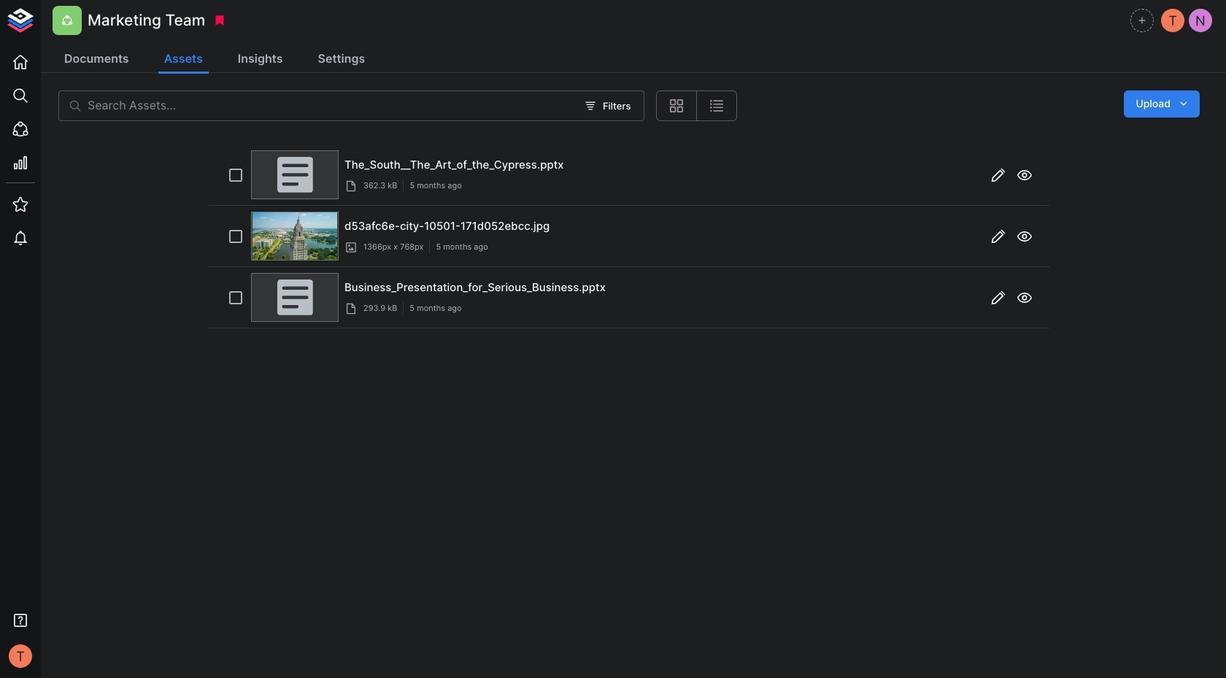 Task type: vqa. For each thing, say whether or not it's contained in the screenshot.
group
yes



Task type: describe. For each thing, give the bounding box(es) containing it.
d53afc6e city 10501 171d052ebcc.jpg image
[[253, 212, 337, 260]]



Task type: locate. For each thing, give the bounding box(es) containing it.
group
[[656, 91, 737, 121]]

remove bookmark image
[[213, 14, 227, 27]]

Search Assets... text field
[[88, 91, 576, 121]]



